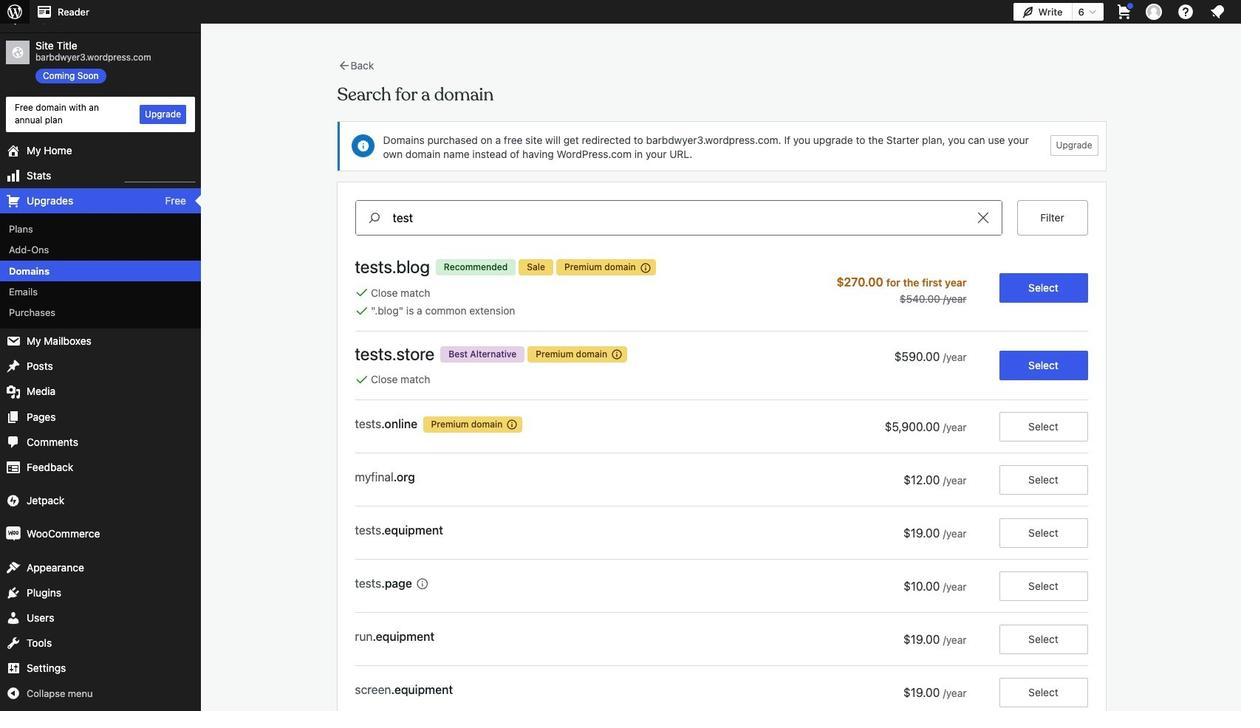 Task type: locate. For each thing, give the bounding box(es) containing it.
1 vertical spatial more information image
[[415, 577, 428, 591]]

What would you like your domain name to be? search field
[[393, 201, 964, 235]]

1 horizontal spatial more information image
[[640, 262, 651, 274]]

None search field
[[355, 200, 1002, 236]]

1 vertical spatial img image
[[6, 527, 21, 542]]

0 vertical spatial img image
[[6, 494, 21, 508]]

1 vertical spatial more information image
[[506, 419, 518, 431]]

manage your notifications image
[[1209, 3, 1226, 21]]

my profile image
[[1146, 4, 1162, 20]]

0 horizontal spatial more information image
[[506, 419, 518, 431]]

more information image
[[611, 349, 623, 361], [415, 577, 428, 591]]

img image
[[6, 494, 21, 508], [6, 527, 21, 542]]

2 img image from the top
[[6, 527, 21, 542]]

more information image
[[640, 262, 651, 274], [506, 419, 518, 431]]

1 horizontal spatial more information image
[[611, 349, 623, 361]]



Task type: vqa. For each thing, say whether or not it's contained in the screenshot.
group
no



Task type: describe. For each thing, give the bounding box(es) containing it.
0 vertical spatial more information image
[[640, 262, 651, 274]]

close search image
[[964, 209, 1001, 227]]

0 horizontal spatial more information image
[[415, 577, 428, 591]]

highest hourly views 0 image
[[125, 173, 195, 182]]

0 vertical spatial more information image
[[611, 349, 623, 361]]

1 img image from the top
[[6, 494, 21, 508]]

open search image
[[356, 209, 393, 227]]

manage your sites image
[[6, 3, 24, 21]]

my shopping cart image
[[1116, 3, 1133, 21]]

help image
[[1177, 3, 1195, 21]]



